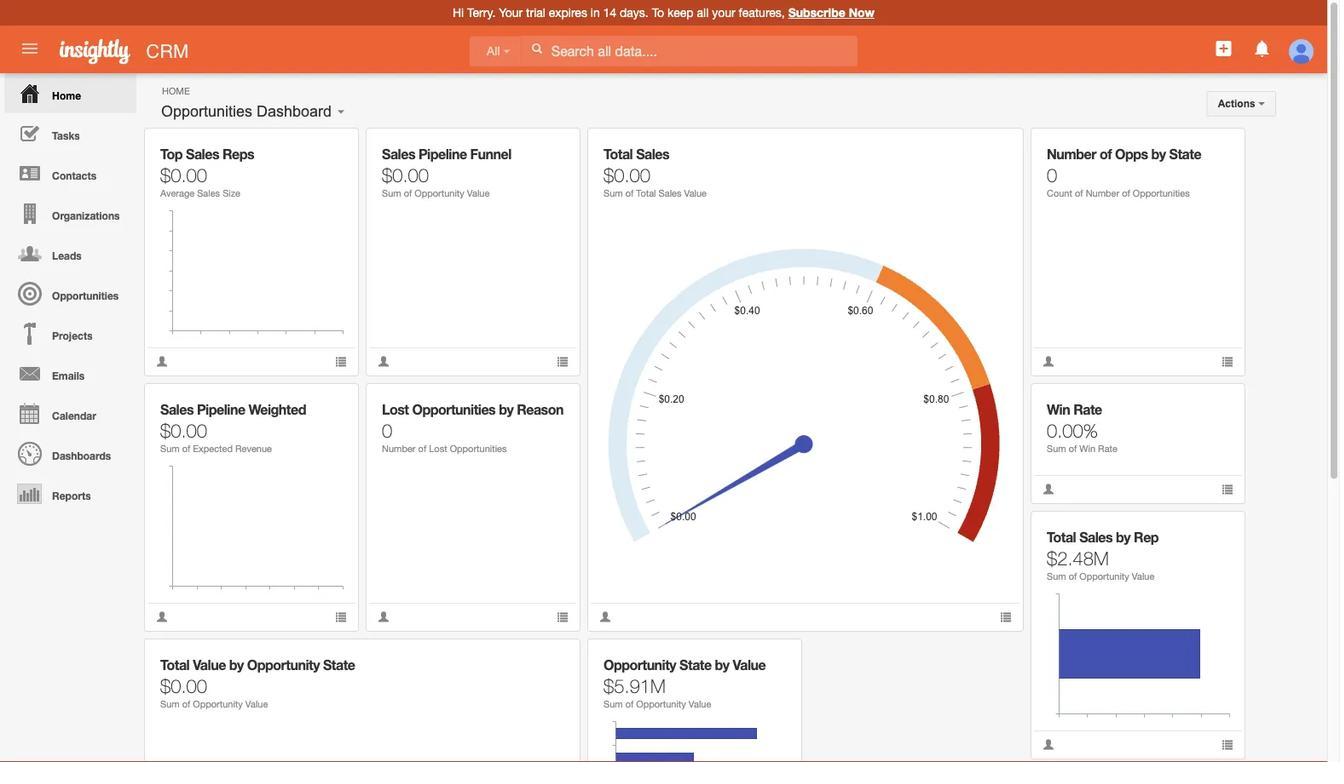 Task type: vqa. For each thing, say whether or not it's contained in the screenshot.
Opportunities Dashboard button
yes



Task type: locate. For each thing, give the bounding box(es) containing it.
revenue
[[235, 444, 272, 455]]

0 vertical spatial 0
[[1047, 164, 1057, 186]]

all link
[[470, 36, 521, 67]]

list image
[[335, 356, 347, 368], [557, 356, 569, 368], [335, 612, 347, 624], [557, 612, 569, 624]]

hi terry. your trial expires in 14 days. to keep all your features, subscribe now
[[453, 6, 875, 20]]

number
[[1047, 146, 1096, 162], [1086, 188, 1119, 199], [382, 444, 416, 455]]

$2.48m
[[1047, 547, 1109, 569]]

number right count
[[1086, 188, 1119, 199]]

calendar
[[52, 410, 96, 422]]

sum inside sales pipeline weighted $0.00 sum of expected revenue
[[160, 444, 180, 455]]

emails link
[[4, 354, 136, 394]]

2 vertical spatial number
[[382, 444, 416, 455]]

opportunities
[[161, 103, 252, 120], [1133, 188, 1190, 199], [52, 290, 119, 302], [412, 402, 495, 418], [450, 444, 507, 455]]

user image for sales
[[156, 356, 168, 368]]

opportunities inside number of opps by state 0 count of number of opportunities
[[1133, 188, 1190, 199]]

sales
[[186, 146, 219, 162], [382, 146, 415, 162], [636, 146, 669, 162], [197, 188, 220, 199], [659, 188, 682, 199], [160, 402, 193, 418], [1079, 530, 1113, 546]]

of inside opportunity state by value $5.91m sum of opportunity value
[[625, 699, 634, 711]]

1 horizontal spatial pipeline
[[418, 146, 467, 162]]

total inside total sales by rep $2.48m sum of opportunity value
[[1047, 530, 1076, 546]]

lost
[[382, 402, 409, 418], [429, 444, 447, 455]]

number up count
[[1047, 146, 1096, 162]]

0 vertical spatial wrench image
[[1209, 141, 1221, 153]]

sum
[[382, 188, 401, 199], [604, 188, 623, 199], [160, 444, 180, 455], [1047, 444, 1066, 455], [1047, 572, 1066, 583], [160, 699, 180, 711], [604, 699, 623, 711]]

list image for top sales reps
[[335, 356, 347, 368]]

2 vertical spatial wrench image
[[766, 653, 778, 665]]

0 vertical spatial rate
[[1073, 402, 1102, 418]]

dashboard
[[257, 103, 332, 120]]

tasks
[[52, 130, 80, 142]]

reports link
[[4, 474, 136, 514]]

home link
[[4, 73, 136, 113]]

features,
[[739, 6, 785, 20]]

1 horizontal spatial state
[[680, 658, 712, 674]]

user image for of
[[156, 612, 168, 624]]

win down the 0.00%
[[1080, 444, 1095, 455]]

rep
[[1134, 530, 1159, 546]]

leads
[[52, 250, 82, 262]]

0 horizontal spatial win
[[1047, 402, 1070, 418]]

total for $2.48m
[[1047, 530, 1076, 546]]

Search all data.... text field
[[522, 36, 857, 66]]

wrench image for $5.91m
[[766, 653, 778, 665]]

0 horizontal spatial state
[[323, 658, 355, 674]]

home
[[162, 85, 190, 96], [52, 90, 81, 101]]

home up tasks link
[[52, 90, 81, 101]]

of right count
[[1075, 188, 1083, 199]]

all
[[697, 6, 709, 20]]

$0.00 for sales pipeline weighted
[[160, 419, 207, 442]]

sum inside total sales $0.00 sum of total sales value
[[604, 188, 623, 199]]

state inside number of opps by state 0 count of number of opportunities
[[1169, 146, 1201, 162]]

1 vertical spatial 0
[[382, 419, 392, 442]]

now
[[849, 6, 875, 20]]

user image for of
[[599, 612, 611, 624]]

trial
[[526, 6, 545, 20]]

2 horizontal spatial state
[[1169, 146, 1201, 162]]

$0.00 up expected
[[160, 419, 207, 442]]

of left expected
[[182, 444, 190, 455]]

1 horizontal spatial 0
[[1047, 164, 1057, 186]]

$0.00 inside sales pipeline funnel $0.00 sum of opportunity value
[[382, 164, 429, 186]]

opportunity state by value $5.91m sum of opportunity value
[[604, 658, 766, 711]]

sum inside "win rate 0.00% sum of win rate"
[[1047, 444, 1066, 455]]

pipeline for weighted
[[197, 402, 245, 418]]

wrench image
[[1209, 141, 1221, 153], [1209, 525, 1221, 537], [766, 653, 778, 665]]

1 horizontal spatial lost
[[429, 444, 447, 455]]

of down $5.91m
[[625, 699, 634, 711]]

by
[[1151, 146, 1166, 162], [499, 402, 513, 418], [1116, 530, 1131, 546], [229, 658, 244, 674], [715, 658, 729, 674]]

opportunity
[[415, 188, 464, 199], [1080, 572, 1129, 583], [247, 658, 320, 674], [604, 658, 676, 674], [193, 699, 243, 711], [636, 699, 686, 711]]

your
[[499, 6, 523, 20]]

state inside total value by opportunity state $0.00 sum of opportunity value
[[323, 658, 355, 674]]

pipeline left the 'funnel'
[[418, 146, 467, 162]]

notifications image
[[1252, 38, 1272, 59]]

lost opportunities by reason 0 number of lost opportunities
[[382, 402, 563, 455]]

win
[[1047, 402, 1070, 418], [1080, 444, 1095, 455]]

of down the total sales 'link'
[[625, 188, 634, 199]]

rate down win rate link
[[1098, 444, 1118, 455]]

total sales $0.00 sum of total sales value
[[604, 146, 707, 199]]

user image
[[378, 356, 390, 368], [378, 612, 390, 624], [599, 612, 611, 624]]

projects
[[52, 330, 93, 342]]

reason
[[517, 402, 563, 418]]

14
[[603, 6, 616, 20]]

total inside total value by opportunity state $0.00 sum of opportunity value
[[160, 658, 189, 674]]

keep
[[668, 6, 694, 20]]

pipeline inside sales pipeline weighted $0.00 sum of expected revenue
[[197, 402, 245, 418]]

navigation
[[0, 73, 136, 514]]

win up the 0.00%
[[1047, 402, 1070, 418]]

sum inside sales pipeline funnel $0.00 sum of opportunity value
[[382, 188, 401, 199]]

count
[[1047, 188, 1072, 199]]

0 inside number of opps by state 0 count of number of opportunities
[[1047, 164, 1057, 186]]

wrench image for reps
[[323, 141, 335, 153]]

$0.00 down total value by opportunity state link
[[160, 675, 207, 697]]

$0.00 down the total sales 'link'
[[604, 164, 650, 186]]

wrench image for weighted
[[323, 397, 335, 409]]

number down lost opportunities by reason link
[[382, 444, 416, 455]]

value
[[467, 188, 490, 199], [684, 188, 707, 199], [1132, 572, 1155, 583], [193, 658, 226, 674], [733, 658, 766, 674], [245, 699, 268, 711], [689, 699, 711, 711]]

reps
[[222, 146, 254, 162]]

1 vertical spatial pipeline
[[197, 402, 245, 418]]

list image for sales pipeline weighted
[[335, 612, 347, 624]]

sales inside sales pipeline funnel $0.00 sum of opportunity value
[[382, 146, 415, 162]]

0 horizontal spatial pipeline
[[197, 402, 245, 418]]

0 vertical spatial pipeline
[[418, 146, 467, 162]]

1 horizontal spatial win
[[1080, 444, 1095, 455]]

by inside total sales by rep $2.48m sum of opportunity value
[[1116, 530, 1131, 546]]

crm
[[146, 40, 189, 62]]

by inside total value by opportunity state $0.00 sum of opportunity value
[[229, 658, 244, 674]]

value inside total sales by rep $2.48m sum of opportunity value
[[1132, 572, 1155, 583]]

contacts
[[52, 170, 96, 182]]

0 horizontal spatial 0
[[382, 419, 392, 442]]

pipeline for funnel
[[418, 146, 467, 162]]

actions
[[1218, 98, 1258, 110]]

pipeline
[[418, 146, 467, 162], [197, 402, 245, 418]]

$0.00 inside top sales reps $0.00 average sales size
[[160, 164, 207, 186]]

0
[[1047, 164, 1057, 186], [382, 419, 392, 442]]

1 vertical spatial win
[[1080, 444, 1095, 455]]

of down the sales pipeline funnel link
[[404, 188, 412, 199]]

by for $5.91m
[[715, 658, 729, 674]]

of down total value by opportunity state link
[[182, 699, 190, 711]]

opportunity state by value link
[[604, 658, 766, 674]]

pipeline up expected
[[197, 402, 245, 418]]

in
[[591, 6, 600, 20]]

$0.00 up average
[[160, 164, 207, 186]]

organizations link
[[4, 194, 136, 234]]

lost opportunities by reason link
[[382, 402, 563, 418]]

of inside sales pipeline funnel $0.00 sum of opportunity value
[[404, 188, 412, 199]]

opportunity inside total sales by rep $2.48m sum of opportunity value
[[1080, 572, 1129, 583]]

of
[[1100, 146, 1112, 162], [404, 188, 412, 199], [625, 188, 634, 199], [1075, 188, 1083, 199], [1122, 188, 1130, 199], [182, 444, 190, 455], [418, 444, 426, 455], [1069, 444, 1077, 455], [1069, 572, 1077, 583], [182, 699, 190, 711], [625, 699, 634, 711]]

state
[[1169, 146, 1201, 162], [323, 658, 355, 674], [680, 658, 712, 674]]

$5.91m
[[604, 675, 666, 697]]

user image for sum
[[378, 356, 390, 368]]

by for $2.48m
[[1116, 530, 1131, 546]]

win rate 0.00% sum of win rate
[[1047, 402, 1118, 455]]

$0.00 down the sales pipeline funnel link
[[382, 164, 429, 186]]

rate
[[1073, 402, 1102, 418], [1098, 444, 1118, 455]]

of down $2.48m
[[1069, 572, 1077, 583]]

white image
[[531, 43, 543, 55]]

organizations
[[52, 210, 120, 222]]

opps
[[1115, 146, 1148, 162]]

top sales reps $0.00 average sales size
[[160, 146, 254, 199]]

$0.00
[[160, 164, 207, 186], [382, 164, 429, 186], [604, 164, 650, 186], [160, 419, 207, 442], [160, 675, 207, 697]]

$0.00 inside sales pipeline weighted $0.00 sum of expected revenue
[[160, 419, 207, 442]]

0.00%
[[1047, 419, 1098, 442]]

total
[[604, 146, 633, 162], [636, 188, 656, 199], [1047, 530, 1076, 546], [160, 658, 189, 674]]

user image
[[156, 356, 168, 368], [1043, 356, 1055, 368], [1043, 484, 1055, 496], [156, 612, 168, 624], [1043, 740, 1055, 751]]

user image for sum
[[1043, 740, 1055, 751]]

of down lost opportunities by reason link
[[418, 444, 426, 455]]

calendar link
[[4, 394, 136, 434]]

wrench image for funnel
[[544, 141, 556, 153]]

by inside opportunity state by value $5.91m sum of opportunity value
[[715, 658, 729, 674]]

opportunities link
[[4, 274, 136, 314]]

of down the number of opps by state link
[[1122, 188, 1130, 199]]

home down crm
[[162, 85, 190, 96]]

0 vertical spatial lost
[[382, 402, 409, 418]]

of down the 0.00%
[[1069, 444, 1077, 455]]

rate up the 0.00%
[[1073, 402, 1102, 418]]

0 vertical spatial number
[[1047, 146, 1096, 162]]

pipeline inside sales pipeline funnel $0.00 sum of opportunity value
[[418, 146, 467, 162]]

list image
[[1222, 356, 1234, 368], [1222, 484, 1234, 496], [1000, 612, 1012, 624], [1222, 740, 1234, 751]]

opportunities dashboard button
[[155, 99, 338, 124]]

by inside lost opportunities by reason 0 number of lost opportunities
[[499, 402, 513, 418]]

wrench image
[[323, 141, 335, 153], [544, 141, 556, 153], [988, 141, 1000, 153], [323, 397, 335, 409], [544, 397, 556, 409], [1209, 397, 1221, 409], [544, 653, 556, 665]]

number inside lost opportunities by reason 0 number of lost opportunities
[[382, 444, 416, 455]]



Task type: describe. For each thing, give the bounding box(es) containing it.
1 vertical spatial rate
[[1098, 444, 1118, 455]]

actions button
[[1207, 91, 1276, 117]]

opportunities dashboard
[[161, 103, 332, 120]]

leads link
[[4, 234, 136, 274]]

dashboards
[[52, 450, 111, 462]]

subscribe now link
[[788, 6, 875, 20]]

wrench image for $0.00
[[988, 141, 1000, 153]]

$0.00 inside total sales $0.00 sum of total sales value
[[604, 164, 650, 186]]

sales inside sales pipeline weighted $0.00 sum of expected revenue
[[160, 402, 193, 418]]

of inside total value by opportunity state $0.00 sum of opportunity value
[[182, 699, 190, 711]]

of left opps
[[1100, 146, 1112, 162]]

number of opps by state 0 count of number of opportunities
[[1047, 146, 1201, 199]]

weighted
[[249, 402, 306, 418]]

total sales by rep link
[[1047, 530, 1159, 546]]

terry.
[[467, 6, 496, 20]]

user image for 0
[[1043, 356, 1055, 368]]

state for $0.00
[[323, 658, 355, 674]]

$0.00 inside total value by opportunity state $0.00 sum of opportunity value
[[160, 675, 207, 697]]

1 vertical spatial lost
[[429, 444, 447, 455]]

opportunities inside button
[[161, 103, 252, 120]]

your
[[712, 6, 735, 20]]

subscribe
[[788, 6, 845, 20]]

total value by opportunity state link
[[160, 658, 355, 674]]

sum inside opportunity state by value $5.91m sum of opportunity value
[[604, 699, 623, 711]]

0 inside lost opportunities by reason 0 number of lost opportunities
[[382, 419, 392, 442]]

value inside sales pipeline funnel $0.00 sum of opportunity value
[[467, 188, 490, 199]]

value inside total sales $0.00 sum of total sales value
[[684, 188, 707, 199]]

sales pipeline funnel $0.00 sum of opportunity value
[[382, 146, 511, 199]]

total sales by rep $2.48m sum of opportunity value
[[1047, 530, 1159, 583]]

top
[[160, 146, 182, 162]]

size
[[223, 188, 240, 199]]

total for of
[[604, 146, 633, 162]]

state for 0
[[1169, 146, 1201, 162]]

1 horizontal spatial home
[[162, 85, 190, 96]]

list image for 0
[[1222, 356, 1234, 368]]

0 vertical spatial win
[[1047, 402, 1070, 418]]

all
[[487, 45, 500, 58]]

of inside lost opportunities by reason 0 number of lost opportunities
[[418, 444, 426, 455]]

average
[[160, 188, 194, 199]]

navigation containing home
[[0, 73, 136, 514]]

dashboards link
[[4, 434, 136, 474]]

user image for 0
[[378, 612, 390, 624]]

wrench image for by
[[544, 653, 556, 665]]

state inside opportunity state by value $5.91m sum of opportunity value
[[680, 658, 712, 674]]

sum inside total value by opportunity state $0.00 sum of opportunity value
[[160, 699, 180, 711]]

number of opps by state link
[[1047, 146, 1201, 162]]

total value by opportunity state $0.00 sum of opportunity value
[[160, 658, 355, 711]]

list image for sum
[[1222, 740, 1234, 751]]

hi
[[453, 6, 464, 20]]

projects link
[[4, 314, 136, 354]]

list image for total
[[1000, 612, 1012, 624]]

0 horizontal spatial home
[[52, 90, 81, 101]]

by for 0
[[499, 402, 513, 418]]

sales pipeline funnel link
[[382, 146, 511, 162]]

by for state
[[229, 658, 244, 674]]

$0.00 for top sales reps
[[160, 164, 207, 186]]

sum inside total sales by rep $2.48m sum of opportunity value
[[1047, 572, 1066, 583]]

sales inside total sales by rep $2.48m sum of opportunity value
[[1079, 530, 1113, 546]]

to
[[652, 6, 664, 20]]

contacts link
[[4, 153, 136, 194]]

funnel
[[470, 146, 511, 162]]

opportunity inside sales pipeline funnel $0.00 sum of opportunity value
[[415, 188, 464, 199]]

days.
[[620, 6, 649, 20]]

of inside total sales by rep $2.48m sum of opportunity value
[[1069, 572, 1077, 583]]

tasks link
[[4, 113, 136, 153]]

list image for sales pipeline funnel
[[557, 356, 569, 368]]

total for state
[[160, 658, 189, 674]]

of inside "win rate 0.00% sum of win rate"
[[1069, 444, 1077, 455]]

1 vertical spatial number
[[1086, 188, 1119, 199]]

win rate link
[[1047, 402, 1102, 418]]

expected
[[193, 444, 233, 455]]

list image for lost opportunities by reason
[[557, 612, 569, 624]]

by inside number of opps by state 0 count of number of opportunities
[[1151, 146, 1166, 162]]

total sales link
[[604, 146, 669, 162]]

of inside total sales $0.00 sum of total sales value
[[625, 188, 634, 199]]

emails
[[52, 370, 85, 382]]

$0.00 for sales pipeline funnel
[[382, 164, 429, 186]]

reports
[[52, 490, 91, 502]]

sales pipeline weighted $0.00 sum of expected revenue
[[160, 402, 306, 455]]

of inside sales pipeline weighted $0.00 sum of expected revenue
[[182, 444, 190, 455]]

wrench image for state
[[1209, 141, 1221, 153]]

top sales reps link
[[160, 146, 254, 162]]

1 vertical spatial wrench image
[[1209, 525, 1221, 537]]

expires
[[549, 6, 587, 20]]

sales pipeline weighted link
[[160, 402, 306, 418]]

0 horizontal spatial lost
[[382, 402, 409, 418]]



